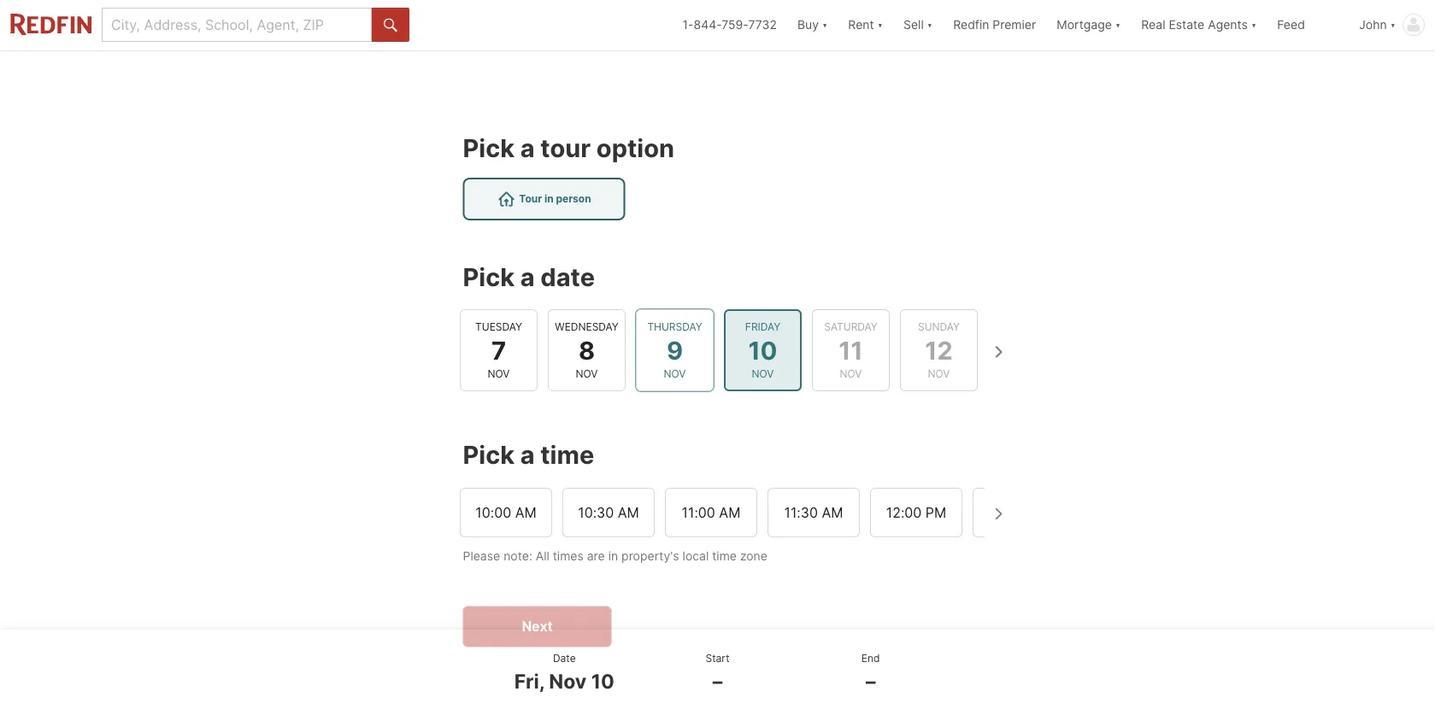 Task type: vqa. For each thing, say whether or not it's contained in the screenshot.
the rightmost the
no



Task type: describe. For each thing, give the bounding box(es) containing it.
nov for 12
[[928, 367, 950, 380]]

wednesday
[[555, 321, 618, 333]]

11:00 am
[[681, 504, 740, 521]]

10 inside date fri, nov 10
[[591, 670, 614, 694]]

tour
[[541, 133, 591, 163]]

submit search image
[[384, 19, 398, 32]]

tour in person option
[[463, 178, 625, 220]]

1 horizontal spatial time
[[712, 549, 737, 564]]

feed button
[[1267, 0, 1349, 50]]

12:00 pm button
[[870, 488, 962, 537]]

next button
[[463, 606, 612, 647]]

buy ▾
[[798, 18, 828, 32]]

please note: all times are in property's local time zone
[[463, 549, 768, 564]]

buy
[[798, 18, 819, 32]]

tour in person list box
[[463, 178, 972, 220]]

pick for pick a time
[[463, 440, 515, 470]]

fri,
[[515, 670, 545, 694]]

sell ▾ button
[[904, 0, 933, 50]]

sunday 12 nov
[[918, 321, 960, 380]]

times
[[553, 549, 584, 564]]

zone
[[740, 549, 768, 564]]

sell
[[904, 18, 924, 32]]

in inside the tour in person option
[[544, 193, 554, 205]]

nov inside date fri, nov 10
[[549, 670, 587, 694]]

am for 11:30 am
[[822, 504, 843, 521]]

▾ for john ▾
[[1391, 18, 1396, 32]]

end –
[[862, 652, 880, 694]]

next
[[522, 618, 553, 635]]

a for tour
[[520, 133, 535, 163]]

thursday
[[647, 321, 702, 333]]

mortgage ▾ button
[[1057, 0, 1121, 50]]

nov for 11
[[840, 367, 862, 380]]

11:30 am button
[[767, 488, 860, 537]]

pick for pick a tour option
[[463, 133, 515, 163]]

nov for 8
[[575, 367, 598, 380]]

10 inside friday 10 nov
[[748, 336, 777, 365]]

844-
[[694, 18, 722, 32]]

friday 10 nov
[[745, 321, 780, 380]]

feed
[[1277, 18, 1305, 32]]

tour
[[519, 193, 542, 205]]

mortgage ▾ button
[[1047, 0, 1131, 50]]

rent ▾ button
[[848, 0, 883, 50]]

▾ for mortgage ▾
[[1115, 18, 1121, 32]]

real estate agents ▾
[[1141, 18, 1257, 32]]

estate
[[1169, 18, 1205, 32]]

10:30 am button
[[562, 488, 654, 537]]

– for end –
[[866, 670, 876, 694]]

friday
[[745, 321, 780, 333]]

11:00 am button
[[665, 488, 757, 537]]

am for 11:00 am
[[719, 504, 740, 521]]

7732
[[748, 18, 777, 32]]

buy ▾ button
[[798, 0, 828, 50]]

wednesday 8 nov
[[555, 321, 618, 380]]

▾ inside "dropdown button"
[[1251, 18, 1257, 32]]

redfin
[[953, 18, 989, 32]]

1 next image from the top
[[984, 339, 1012, 366]]

1 horizontal spatial in
[[608, 549, 618, 564]]

sunday
[[918, 321, 960, 333]]

property's
[[622, 549, 679, 564]]

end
[[862, 652, 880, 665]]

john
[[1359, 18, 1387, 32]]

sell ▾ button
[[893, 0, 943, 50]]

mortgage ▾
[[1057, 18, 1121, 32]]

0 vertical spatial time
[[541, 440, 594, 470]]

please
[[463, 549, 500, 564]]

tuesday 7 nov
[[475, 321, 522, 380]]

real estate agents ▾ link
[[1141, 0, 1257, 50]]

11
[[838, 336, 863, 365]]

real estate agents ▾ button
[[1131, 0, 1267, 50]]

a for date
[[520, 262, 535, 292]]



Task type: locate. For each thing, give the bounding box(es) containing it.
– down end
[[866, 670, 876, 694]]

1 pick from the top
[[463, 133, 515, 163]]

0 vertical spatial 10
[[748, 336, 777, 365]]

am right 10:30
[[617, 504, 639, 521]]

pick up the tour in person option
[[463, 133, 515, 163]]

am right 10:00
[[515, 504, 536, 521]]

▾ right rent
[[878, 18, 883, 32]]

8
[[578, 336, 595, 365]]

am for 10:30 am
[[617, 504, 639, 521]]

pick up tuesday
[[463, 262, 515, 292]]

a for time
[[520, 440, 535, 470]]

time
[[541, 440, 594, 470], [712, 549, 737, 564]]

2 – from the left
[[866, 670, 876, 694]]

1 a from the top
[[520, 133, 535, 163]]

pick for pick a date
[[463, 262, 515, 292]]

am right '11:00'
[[719, 504, 740, 521]]

rent ▾
[[848, 18, 883, 32]]

10:00 am button
[[459, 488, 552, 537]]

10
[[748, 336, 777, 365], [591, 670, 614, 694]]

City, Address, School, Agent, ZIP search field
[[102, 8, 372, 42]]

time right local
[[712, 549, 737, 564]]

▾ for rent ▾
[[878, 18, 883, 32]]

date
[[541, 262, 595, 292]]

0 vertical spatial a
[[520, 133, 535, 163]]

– down start
[[713, 670, 723, 694]]

nov inside saturday 11 nov
[[840, 367, 862, 380]]

3 a from the top
[[520, 440, 535, 470]]

1 ▾ from the left
[[822, 18, 828, 32]]

2 vertical spatial a
[[520, 440, 535, 470]]

in right are
[[608, 549, 618, 564]]

pm
[[925, 504, 946, 521]]

a up 10:00 am
[[520, 440, 535, 470]]

4 am from the left
[[822, 504, 843, 521]]

thursday 9 nov
[[647, 321, 702, 380]]

1 vertical spatial next image
[[984, 500, 1012, 528]]

▾ right agents
[[1251, 18, 1257, 32]]

all
[[536, 549, 550, 564]]

next image right the 12
[[984, 339, 1012, 366]]

pick
[[463, 133, 515, 163], [463, 262, 515, 292], [463, 440, 515, 470]]

john ▾
[[1359, 18, 1396, 32]]

tuesday
[[475, 321, 522, 333]]

nov inside tuesday 7 nov
[[487, 367, 509, 380]]

10:30
[[578, 504, 614, 521]]

2 next image from the top
[[984, 500, 1012, 528]]

nov down '9'
[[663, 367, 686, 380]]

local
[[683, 549, 709, 564]]

1 vertical spatial pick
[[463, 262, 515, 292]]

am for 10:00 am
[[515, 504, 536, 521]]

nov for 9
[[663, 367, 686, 380]]

0 horizontal spatial 10
[[591, 670, 614, 694]]

▾ right buy
[[822, 18, 828, 32]]

▾ for buy ▾
[[822, 18, 828, 32]]

1-844-759-7732
[[683, 18, 777, 32]]

10 down friday
[[748, 336, 777, 365]]

nov inside friday 10 nov
[[751, 367, 774, 380]]

5 ▾ from the left
[[1251, 18, 1257, 32]]

12
[[925, 336, 953, 365]]

a left "date"
[[520, 262, 535, 292]]

nov
[[487, 367, 509, 380], [575, 367, 598, 380], [663, 367, 686, 380], [751, 367, 774, 380], [840, 367, 862, 380], [928, 367, 950, 380], [549, 670, 587, 694]]

1 horizontal spatial 10
[[748, 336, 777, 365]]

saturday 11 nov
[[824, 321, 877, 380]]

tour in person
[[519, 193, 591, 205]]

nov for 7
[[487, 367, 509, 380]]

next image
[[984, 339, 1012, 366], [984, 500, 1012, 528]]

2 vertical spatial pick
[[463, 440, 515, 470]]

1-
[[683, 18, 694, 32]]

10:00
[[475, 504, 511, 521]]

11:00
[[681, 504, 715, 521]]

1 vertical spatial time
[[712, 549, 737, 564]]

in
[[544, 193, 554, 205], [608, 549, 618, 564]]

11:30 am
[[784, 504, 843, 521]]

redfin premier button
[[943, 0, 1047, 50]]

0 horizontal spatial in
[[544, 193, 554, 205]]

person
[[556, 193, 591, 205]]

759-
[[722, 18, 748, 32]]

pick up 10:00
[[463, 440, 515, 470]]

0 vertical spatial in
[[544, 193, 554, 205]]

date fri, nov 10
[[515, 652, 614, 694]]

1 – from the left
[[713, 670, 723, 694]]

1 horizontal spatial –
[[866, 670, 876, 694]]

agents
[[1208, 18, 1248, 32]]

– inside 'end –'
[[866, 670, 876, 694]]

a
[[520, 133, 535, 163], [520, 262, 535, 292], [520, 440, 535, 470]]

rent ▾ button
[[838, 0, 893, 50]]

nov down date
[[549, 670, 587, 694]]

1-844-759-7732 link
[[683, 18, 777, 32]]

▾ right the sell
[[927, 18, 933, 32]]

2 ▾ from the left
[[878, 18, 883, 32]]

7
[[491, 336, 506, 365]]

0 horizontal spatial –
[[713, 670, 723, 694]]

nov down the 12
[[928, 367, 950, 380]]

saturday
[[824, 321, 877, 333]]

12:00
[[886, 504, 921, 521]]

sell ▾
[[904, 18, 933, 32]]

1 vertical spatial a
[[520, 262, 535, 292]]

▾ right john at the right
[[1391, 18, 1396, 32]]

am
[[515, 504, 536, 521], [617, 504, 639, 521], [719, 504, 740, 521], [822, 504, 843, 521]]

9
[[666, 336, 683, 365]]

– for start –
[[713, 670, 723, 694]]

nov down 7 on the left of page
[[487, 367, 509, 380]]

nov inside wednesday 8 nov
[[575, 367, 598, 380]]

2 a from the top
[[520, 262, 535, 292]]

time up 10:30
[[541, 440, 594, 470]]

nov down 8
[[575, 367, 598, 380]]

6 ▾ from the left
[[1391, 18, 1396, 32]]

0 horizontal spatial time
[[541, 440, 594, 470]]

nov down 11
[[840, 367, 862, 380]]

start –
[[706, 652, 730, 694]]

–
[[713, 670, 723, 694], [866, 670, 876, 694]]

▾ for sell ▾
[[927, 18, 933, 32]]

am right 11:30
[[822, 504, 843, 521]]

2 pick from the top
[[463, 262, 515, 292]]

real
[[1141, 18, 1166, 32]]

10:30 am
[[578, 504, 639, 521]]

10 right fri,
[[591, 670, 614, 694]]

date
[[553, 652, 576, 665]]

▾
[[822, 18, 828, 32], [878, 18, 883, 32], [927, 18, 933, 32], [1115, 18, 1121, 32], [1251, 18, 1257, 32], [1391, 18, 1396, 32]]

nov for 10
[[751, 367, 774, 380]]

11:30
[[784, 504, 818, 521]]

▾ right the mortgage
[[1115, 18, 1121, 32]]

nov inside 'sunday 12 nov'
[[928, 367, 950, 380]]

3 am from the left
[[719, 504, 740, 521]]

in right tour on the left of page
[[544, 193, 554, 205]]

buy ▾ button
[[787, 0, 838, 50]]

option
[[597, 133, 674, 163]]

premier
[[993, 18, 1036, 32]]

note:
[[504, 549, 532, 564]]

are
[[587, 549, 605, 564]]

10:00 am
[[475, 504, 536, 521]]

mortgage
[[1057, 18, 1112, 32]]

pick a time
[[463, 440, 594, 470]]

pick a tour option
[[463, 133, 674, 163]]

nov down friday
[[751, 367, 774, 380]]

2 am from the left
[[617, 504, 639, 521]]

1 vertical spatial 10
[[591, 670, 614, 694]]

1 am from the left
[[515, 504, 536, 521]]

– inside start –
[[713, 670, 723, 694]]

rent
[[848, 18, 874, 32]]

3 pick from the top
[[463, 440, 515, 470]]

0 vertical spatial next image
[[984, 339, 1012, 366]]

12:00 pm
[[886, 504, 946, 521]]

4 ▾ from the left
[[1115, 18, 1121, 32]]

0 vertical spatial pick
[[463, 133, 515, 163]]

start
[[706, 652, 730, 665]]

a left tour
[[520, 133, 535, 163]]

nov inside thursday 9 nov
[[663, 367, 686, 380]]

redfin premier
[[953, 18, 1036, 32]]

next image right pm
[[984, 500, 1012, 528]]

3 ▾ from the left
[[927, 18, 933, 32]]

pick a date
[[463, 262, 595, 292]]

1 vertical spatial in
[[608, 549, 618, 564]]



